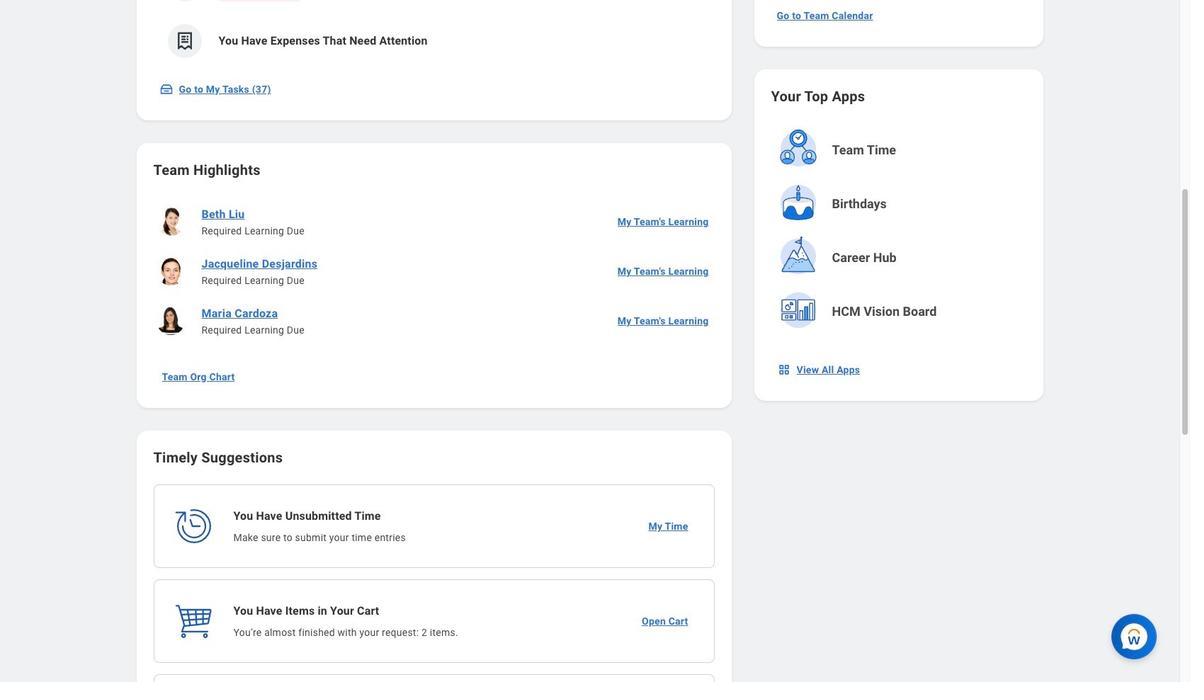 Task type: describe. For each thing, give the bounding box(es) containing it.
inbox image
[[159, 82, 173, 96]]

1 list from the top
[[153, 0, 715, 69]]



Task type: locate. For each thing, give the bounding box(es) containing it.
list
[[153, 0, 715, 69], [153, 197, 715, 346]]

2 list from the top
[[153, 197, 715, 346]]

1 vertical spatial list
[[153, 197, 715, 346]]

nbox image
[[777, 363, 791, 377]]

dashboard expenses image
[[174, 30, 195, 52]]

0 vertical spatial list
[[153, 0, 715, 69]]



Task type: vqa. For each thing, say whether or not it's contained in the screenshot.
inbox image
yes



